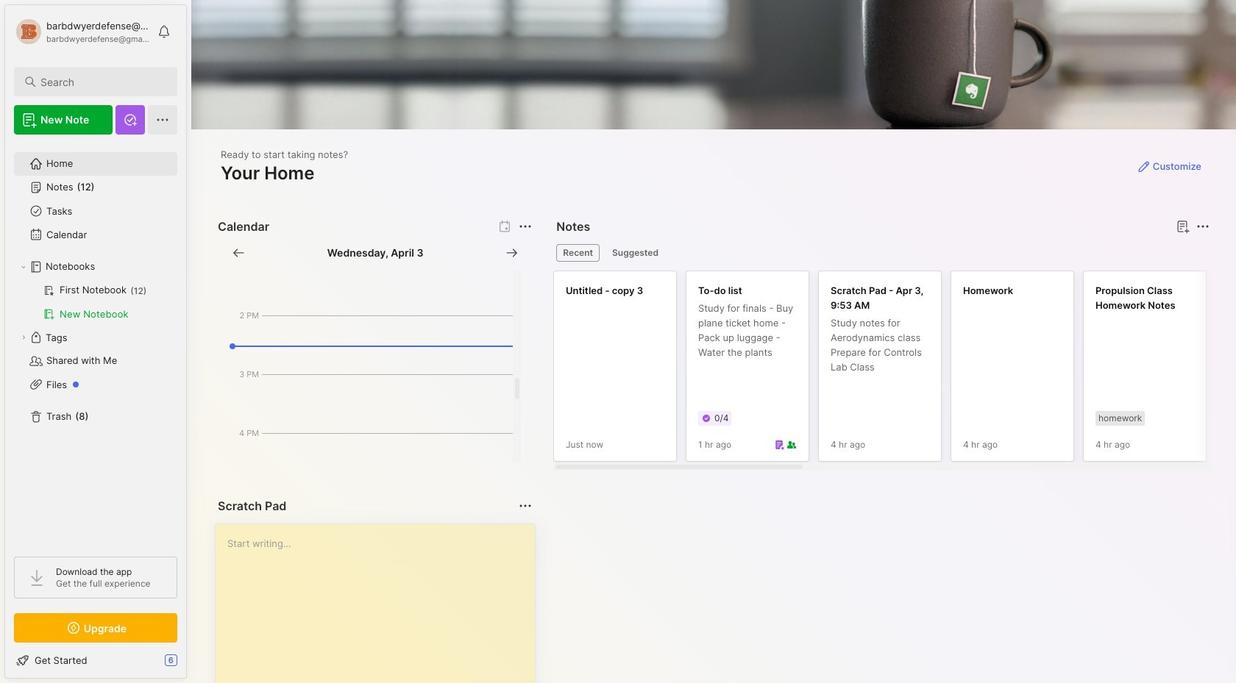Task type: locate. For each thing, give the bounding box(es) containing it.
row group
[[554, 271, 1237, 471]]

more actions image
[[517, 218, 535, 236], [1195, 218, 1212, 236], [517, 498, 535, 515]]

group inside tree
[[14, 279, 177, 326]]

Choose date to view field
[[327, 246, 424, 261]]

1 horizontal spatial tab
[[606, 244, 665, 262]]

Start writing… text field
[[227, 525, 535, 684]]

0 horizontal spatial tab
[[557, 244, 600, 262]]

group
[[14, 279, 177, 326]]

tab list
[[557, 244, 1208, 262]]

2 tab from the left
[[606, 244, 665, 262]]

tab
[[557, 244, 600, 262], [606, 244, 665, 262]]

none search field inside main element
[[40, 73, 164, 91]]

Search text field
[[40, 75, 164, 89]]

tree inside main element
[[5, 144, 186, 544]]

None search field
[[40, 73, 164, 91]]

expand tags image
[[19, 333, 28, 342]]

expand notebooks image
[[19, 263, 28, 272]]

click to collapse image
[[186, 657, 197, 674]]

More actions field
[[516, 216, 536, 237], [1193, 216, 1214, 237], [516, 496, 536, 517]]

tree
[[5, 144, 186, 544]]



Task type: describe. For each thing, give the bounding box(es) containing it.
main element
[[0, 0, 191, 684]]

1 tab from the left
[[557, 244, 600, 262]]

Help and Learning task checklist field
[[5, 649, 186, 673]]

Account field
[[14, 17, 150, 46]]



Task type: vqa. For each thing, say whether or not it's contained in the screenshot.
'group' in the top of the page within Main element
yes



